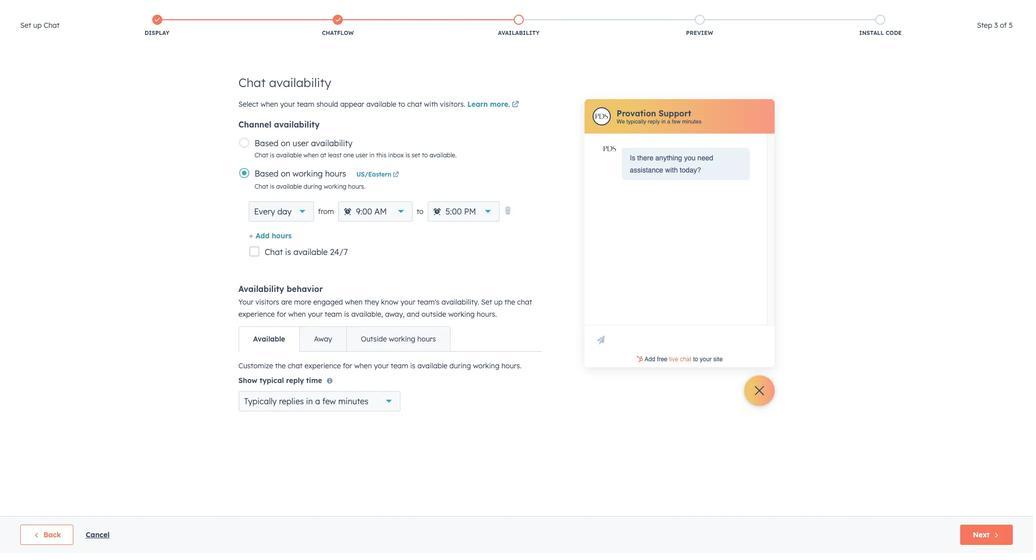 Task type: locate. For each thing, give the bounding box(es) containing it.
1 vertical spatial to
[[422, 151, 428, 159]]

based up "every"
[[255, 169, 279, 179]]

available,
[[352, 310, 383, 319]]

0 vertical spatial minutes
[[683, 118, 702, 125]]

based for based on working hours
[[255, 169, 279, 179]]

on for working
[[281, 169, 291, 179]]

0 horizontal spatial a
[[315, 396, 320, 406]]

preview list item
[[610, 13, 791, 39]]

1 horizontal spatial set
[[482, 298, 492, 307]]

available down based on user availability
[[276, 151, 302, 159]]

is down 'outside working hours'
[[410, 361, 416, 370]]

0 horizontal spatial chat
[[288, 361, 303, 370]]

hours down least
[[325, 169, 347, 179]]

link opens in a new window image inside us/eastern link
[[393, 172, 399, 178]]

0 vertical spatial during
[[304, 183, 322, 190]]

1 vertical spatial with
[[666, 166, 678, 174]]

2 vertical spatial hours
[[418, 334, 436, 344]]

0 horizontal spatial hours
[[272, 231, 292, 240]]

hours down outside at the bottom of the page
[[418, 334, 436, 344]]

experience down your
[[239, 310, 275, 319]]

channel
[[239, 119, 272, 130]]

typically replies in a few minutes button
[[239, 391, 401, 411]]

1 horizontal spatial the
[[505, 298, 516, 307]]

chat for chat is available when at least one user in this inbox is set to available.
[[255, 151, 268, 159]]

team
[[297, 100, 315, 109], [325, 310, 342, 319], [391, 361, 408, 370]]

2 link opens in a new window image from the top
[[512, 101, 519, 109]]

chat for chat is available during working hours.
[[255, 183, 268, 190]]

outside working hours link
[[346, 327, 450, 351]]

available right appear in the left of the page
[[367, 100, 397, 109]]

0 vertical spatial with
[[424, 100, 438, 109]]

hours. inside availability behavior your visitors are more engaged when they know your team's availability. set up the chat experience for when your team is available, away, and outside working hours.
[[477, 310, 497, 319]]

a inside popup button
[[315, 396, 320, 406]]

working inside availability behavior your visitors are more engaged when they know your team's availability. set up the chat experience for when your team is available, away, and outside working hours.
[[449, 310, 475, 319]]

1 horizontal spatial user
[[356, 151, 368, 159]]

1 horizontal spatial team
[[325, 310, 342, 319]]

back
[[44, 530, 61, 539]]

they
[[365, 298, 379, 307]]

0 vertical spatial chat
[[408, 100, 422, 109]]

on up chat is available during working hours.
[[281, 169, 291, 179]]

1 vertical spatial hours.
[[477, 310, 497, 319]]

1 vertical spatial few
[[323, 396, 336, 406]]

0 vertical spatial team
[[297, 100, 315, 109]]

the up show typical reply time
[[275, 361, 286, 370]]

0 vertical spatial hours
[[325, 169, 347, 179]]

in right typically
[[662, 118, 666, 125]]

minutes
[[683, 118, 702, 125], [338, 396, 369, 406]]

2 horizontal spatial in
[[662, 118, 666, 125]]

list
[[67, 13, 972, 39]]

need
[[698, 154, 714, 162]]

in inside popup button
[[306, 396, 313, 406]]

for inside availability behavior your visitors are more engaged when they know your team's availability. set up the chat experience for when your team is available, away, and outside working hours.
[[277, 310, 286, 319]]

1 horizontal spatial with
[[666, 166, 678, 174]]

1 link opens in a new window image from the top
[[393, 171, 399, 180]]

availability
[[498, 29, 540, 36], [239, 284, 284, 294]]

in inside provation support we typically reply in a few minutes
[[662, 118, 666, 125]]

set inside availability behavior your visitors are more engaged when they know your team's availability. set up the chat experience for when your team is available, away, and outside working hours.
[[482, 298, 492, 307]]

1 horizontal spatial availability
[[498, 29, 540, 36]]

0 horizontal spatial experience
[[239, 310, 275, 319]]

display completed list item
[[67, 13, 248, 39]]

0 vertical spatial availability
[[269, 75, 332, 90]]

to right set
[[422, 151, 428, 159]]

0 horizontal spatial user
[[293, 138, 309, 148]]

is left available,
[[344, 310, 350, 319]]

for
[[277, 310, 286, 319], [343, 361, 353, 370]]

minutes up "you"
[[683, 118, 702, 125]]

a down "time"
[[315, 396, 320, 406]]

0 vertical spatial up
[[33, 21, 42, 30]]

availability
[[269, 75, 332, 90], [274, 119, 320, 130], [311, 138, 353, 148]]

chat is available 24/7
[[265, 247, 348, 257]]

a
[[668, 118, 671, 125], [315, 396, 320, 406]]

1 vertical spatial availability
[[239, 284, 284, 294]]

during
[[304, 183, 322, 190], [450, 361, 471, 370]]

1 vertical spatial hours
[[272, 231, 292, 240]]

1 on from the top
[[281, 138, 291, 148]]

away
[[314, 334, 332, 344]]

0 horizontal spatial set
[[20, 21, 31, 30]]

cancel button
[[86, 529, 110, 541]]

least
[[328, 151, 342, 159]]

with left visitors.
[[424, 100, 438, 109]]

available for during
[[276, 183, 302, 190]]

with
[[424, 100, 438, 109], [666, 166, 678, 174]]

5:00
[[446, 206, 462, 217]]

2 based from the top
[[255, 169, 279, 179]]

is there anything you need assistance with today?
[[630, 154, 714, 174]]

set up chat
[[20, 21, 60, 30]]

behavior
[[287, 284, 323, 294]]

every day button
[[249, 201, 314, 222]]

0 horizontal spatial for
[[277, 310, 286, 319]]

2 horizontal spatial hours
[[418, 334, 436, 344]]

1 vertical spatial chat
[[518, 298, 532, 307]]

pm
[[464, 206, 476, 217]]

user right one on the top
[[356, 151, 368, 159]]

1 vertical spatial up
[[494, 298, 503, 307]]

1 based from the top
[[255, 138, 279, 148]]

chat
[[408, 100, 422, 109], [518, 298, 532, 307], [288, 361, 303, 370]]

agent says: is there anything you need assistance with today? element
[[630, 152, 742, 176]]

1 horizontal spatial hours.
[[477, 310, 497, 319]]

1 horizontal spatial hours
[[325, 169, 347, 179]]

on down "channel availability"
[[281, 138, 291, 148]]

menu
[[776, 0, 1022, 16]]

away link
[[300, 327, 346, 351]]

in
[[662, 118, 666, 125], [370, 151, 375, 159], [306, 396, 313, 406]]

0 horizontal spatial availability
[[239, 284, 284, 294]]

0 vertical spatial few
[[672, 118, 681, 125]]

5:00 pm
[[446, 206, 476, 217]]

for down away link
[[343, 361, 353, 370]]

reply left "time"
[[286, 376, 304, 385]]

minutes inside popup button
[[338, 396, 369, 406]]

1 horizontal spatial during
[[450, 361, 471, 370]]

the right availability.
[[505, 298, 516, 307]]

available link
[[239, 327, 300, 351]]

1 horizontal spatial for
[[343, 361, 353, 370]]

settings image
[[881, 4, 890, 13]]

0 vertical spatial user
[[293, 138, 309, 148]]

1 vertical spatial the
[[275, 361, 286, 370]]

experience up "time"
[[305, 361, 341, 370]]

availability for chat availability
[[269, 75, 332, 90]]

step 3 of 5
[[978, 21, 1014, 30]]

1 vertical spatial reply
[[286, 376, 304, 385]]

search image
[[1013, 26, 1020, 33]]

set inside 'heading'
[[20, 21, 31, 30]]

when
[[261, 100, 278, 109], [304, 151, 319, 159], [345, 298, 363, 307], [288, 310, 306, 319], [355, 361, 372, 370]]

1 vertical spatial minutes
[[338, 396, 369, 406]]

available down based on working hours
[[276, 183, 302, 190]]

in left this
[[370, 151, 375, 159]]

user down "channel availability"
[[293, 138, 309, 148]]

and
[[407, 310, 420, 319]]

minutes down customize the chat experience for when your team is available during working hours.
[[338, 396, 369, 406]]

1 vertical spatial on
[[281, 169, 291, 179]]

1 link opens in a new window image from the top
[[512, 99, 519, 111]]

1 vertical spatial in
[[370, 151, 375, 159]]

0 horizontal spatial up
[[33, 21, 42, 30]]

experience
[[239, 310, 275, 319], [305, 361, 341, 370]]

hours right add
[[272, 231, 292, 240]]

2 vertical spatial to
[[417, 207, 424, 216]]

availability inside list item
[[498, 29, 540, 36]]

learn more.
[[468, 100, 510, 109]]

0 horizontal spatial in
[[306, 396, 313, 406]]

2 horizontal spatial chat
[[518, 298, 532, 307]]

availability up the should
[[269, 75, 332, 90]]

when left at
[[304, 151, 319, 159]]

appear
[[340, 100, 365, 109]]

with down anything
[[666, 166, 678, 174]]

1 horizontal spatial experience
[[305, 361, 341, 370]]

to
[[399, 100, 406, 109], [422, 151, 428, 159], [417, 207, 424, 216]]

experience inside availability behavior your visitors are more engaged when they know your team's availability. set up the chat experience for when your team is available, away, and outside working hours.
[[239, 310, 275, 319]]

0 vertical spatial availability
[[498, 29, 540, 36]]

typically replies in a few minutes
[[244, 396, 369, 406]]

user
[[293, 138, 309, 148], [356, 151, 368, 159]]

0 vertical spatial reply
[[648, 118, 660, 125]]

0 horizontal spatial with
[[424, 100, 438, 109]]

one
[[344, 151, 354, 159]]

availability inside availability behavior your visitors are more engaged when they know your team's availability. set up the chat experience for when your team is available, away, and outside working hours.
[[239, 284, 284, 294]]

link opens in a new window image
[[393, 171, 399, 180], [393, 172, 399, 178]]

to right appear in the left of the page
[[399, 100, 406, 109]]

team left the should
[[297, 100, 315, 109]]

your down more
[[308, 310, 323, 319]]

is inside availability behavior your visitors are more engaged when they know your team's availability. set up the chat experience for when your team is available, away, and outside working hours.
[[344, 310, 350, 319]]

link opens in a new window image
[[512, 99, 519, 111], [512, 101, 519, 109]]

1 vertical spatial experience
[[305, 361, 341, 370]]

0 vertical spatial to
[[399, 100, 406, 109]]

1 vertical spatial user
[[356, 151, 368, 159]]

availability up least
[[311, 138, 353, 148]]

availability behavior your visitors are more engaged when they know your team's availability. set up the chat experience for when your team is available, away, and outside working hours.
[[239, 284, 532, 319]]

step
[[978, 21, 993, 30]]

minutes inside provation support we typically reply in a few minutes
[[683, 118, 702, 125]]

is up every day on the top left
[[270, 183, 275, 190]]

link opens in a new window image inside learn more. link
[[512, 101, 519, 109]]

your
[[280, 100, 295, 109], [401, 298, 416, 307], [308, 310, 323, 319], [374, 361, 389, 370]]

typically
[[244, 396, 277, 406]]

your up the and
[[401, 298, 416, 307]]

on
[[281, 138, 291, 148], [281, 169, 291, 179]]

few up anything
[[672, 118, 681, 125]]

0 horizontal spatial minutes
[[338, 396, 369, 406]]

reply right typically
[[648, 118, 660, 125]]

a right typically
[[668, 118, 671, 125]]

1 vertical spatial availability
[[274, 119, 320, 130]]

team's
[[418, 298, 440, 307]]

for down are
[[277, 310, 286, 319]]

0 vertical spatial on
[[281, 138, 291, 148]]

few right replies
[[323, 396, 336, 406]]

1 horizontal spatial few
[[672, 118, 681, 125]]

0 vertical spatial set
[[20, 21, 31, 30]]

when left they on the left of the page
[[345, 298, 363, 307]]

reply
[[648, 118, 660, 125], [286, 376, 304, 385]]

2 on from the top
[[281, 169, 291, 179]]

availability up based on user availability
[[274, 119, 320, 130]]

0 vertical spatial the
[[505, 298, 516, 307]]

5:00 pm button
[[428, 201, 500, 222]]

engaged
[[313, 298, 343, 307]]

in right replies
[[306, 396, 313, 406]]

1 horizontal spatial minutes
[[683, 118, 702, 125]]

is down "channel availability"
[[270, 151, 275, 159]]

learn
[[468, 100, 488, 109]]

1 vertical spatial based
[[255, 169, 279, 179]]

chat for chat availability
[[239, 75, 266, 90]]

anything
[[656, 154, 683, 162]]

9:00 am
[[356, 206, 387, 217]]

9:00 am button
[[338, 201, 413, 222]]

team down engaged
[[325, 310, 342, 319]]

are
[[281, 298, 292, 307]]

1 horizontal spatial up
[[494, 298, 503, 307]]

visitors.
[[440, 100, 466, 109]]

1 vertical spatial set
[[482, 298, 492, 307]]

based
[[255, 138, 279, 148], [255, 169, 279, 179]]

2 vertical spatial in
[[306, 396, 313, 406]]

0 horizontal spatial few
[[323, 396, 336, 406]]

0 vertical spatial a
[[668, 118, 671, 125]]

provation support we typically reply in a few minutes
[[617, 108, 702, 125]]

based down channel
[[255, 138, 279, 148]]

2 link opens in a new window image from the top
[[393, 172, 399, 178]]

tab list
[[239, 326, 451, 352]]

chat is available when at least one user in this inbox is set to available.
[[255, 151, 457, 159]]

code
[[886, 29, 902, 36]]

available.
[[430, 151, 457, 159]]

1 horizontal spatial chat
[[408, 100, 422, 109]]

1 vertical spatial a
[[315, 396, 320, 406]]

0 vertical spatial based
[[255, 138, 279, 148]]

2 horizontal spatial team
[[391, 361, 408, 370]]

1 vertical spatial team
[[325, 310, 342, 319]]

add
[[256, 231, 270, 240]]

hours.
[[348, 183, 366, 190], [477, 310, 497, 319], [502, 361, 522, 370]]

2 vertical spatial hours.
[[502, 361, 522, 370]]

0 vertical spatial in
[[662, 118, 666, 125]]

menu item
[[859, 0, 879, 16]]

0 vertical spatial hours.
[[348, 183, 366, 190]]

channel availability
[[239, 119, 320, 130]]

to left 5:00
[[417, 207, 424, 216]]

0 horizontal spatial reply
[[286, 376, 304, 385]]

0 vertical spatial for
[[277, 310, 286, 319]]

2 horizontal spatial hours.
[[502, 361, 522, 370]]

there
[[638, 154, 654, 162]]

0 vertical spatial experience
[[239, 310, 275, 319]]

team inside availability behavior your visitors are more engaged when they know your team's availability. set up the chat experience for when your team is available, away, and outside working hours.
[[325, 310, 342, 319]]

1 horizontal spatial reply
[[648, 118, 660, 125]]

1 horizontal spatial a
[[668, 118, 671, 125]]

preview
[[687, 29, 714, 36]]

available left the 24/7
[[294, 247, 328, 257]]

team down 'outside working hours'
[[391, 361, 408, 370]]



Task type: vqa. For each thing, say whether or not it's contained in the screenshot.
top team
yes



Task type: describe. For each thing, give the bounding box(es) containing it.
us/eastern link
[[357, 171, 401, 180]]

your
[[239, 298, 254, 307]]

settings link
[[880, 3, 892, 13]]

chat availability
[[239, 75, 332, 90]]

on for user
[[281, 138, 291, 148]]

select when your team should appear available to chat with visitors.
[[239, 100, 466, 109]]

2 vertical spatial chat
[[288, 361, 303, 370]]

install code
[[860, 29, 902, 36]]

the inside availability behavior your visitors are more engaged when they know your team's availability. set up the chat experience for when your team is available, away, and outside working hours.
[[505, 298, 516, 307]]

chatflow
[[322, 29, 354, 36]]

chatflow completed list item
[[248, 13, 429, 39]]

set up chat heading
[[20, 19, 60, 31]]

install code list item
[[791, 13, 972, 39]]

more.
[[490, 100, 510, 109]]

is down add hours
[[285, 247, 291, 257]]

1 vertical spatial during
[[450, 361, 471, 370]]

at
[[321, 151, 327, 159]]

outside working hours
[[361, 334, 436, 344]]

next
[[974, 530, 990, 539]]

available for 24/7
[[294, 247, 328, 257]]

few inside provation support we typically reply in a few minutes
[[672, 118, 681, 125]]

show
[[239, 376, 258, 385]]

5
[[1010, 21, 1014, 30]]

hours inside tab list
[[418, 334, 436, 344]]

based on working hours
[[255, 169, 347, 179]]

this
[[376, 151, 387, 159]]

1 horizontal spatial in
[[370, 151, 375, 159]]

up inside 'heading'
[[33, 21, 42, 30]]

chat inside set up chat 'heading'
[[44, 21, 60, 30]]

available
[[253, 334, 285, 344]]

reply inside provation support we typically reply in a few minutes
[[648, 118, 660, 125]]

you
[[685, 154, 696, 162]]

3
[[995, 21, 999, 30]]

available down 'outside working hours'
[[418, 361, 448, 370]]

hours inside button
[[272, 231, 292, 240]]

select
[[239, 100, 259, 109]]

us/eastern
[[357, 171, 392, 178]]

outside
[[422, 310, 447, 319]]

hubspot-live-chat-viral-iframe element
[[587, 355, 773, 365]]

we
[[617, 118, 625, 125]]

your down chat availability
[[280, 100, 295, 109]]

know
[[381, 298, 399, 307]]

available for when
[[276, 151, 302, 159]]

0 horizontal spatial the
[[275, 361, 286, 370]]

a inside provation support we typically reply in a few minutes
[[668, 118, 671, 125]]

when down outside
[[355, 361, 372, 370]]

availability for channel availability
[[274, 119, 320, 130]]

next button
[[961, 525, 1014, 545]]

Search HubSpot search field
[[892, 21, 1016, 38]]

availability for availability
[[498, 29, 540, 36]]

9:00
[[356, 206, 372, 217]]

chat inside availability behavior your visitors are more engaged when they know your team's availability. set up the chat experience for when your team is available, away, and outside working hours.
[[518, 298, 532, 307]]

when right select
[[261, 100, 278, 109]]

support
[[659, 108, 692, 118]]

typically
[[627, 118, 647, 125]]

2 vertical spatial team
[[391, 361, 408, 370]]

add hours button
[[249, 230, 292, 243]]

time
[[306, 376, 322, 385]]

today?
[[680, 166, 702, 174]]

install
[[860, 29, 885, 36]]

few inside typically replies in a few minutes popup button
[[323, 396, 336, 406]]

chat for chat is available 24/7
[[265, 247, 283, 257]]

away,
[[385, 310, 405, 319]]

is left set
[[406, 151, 410, 159]]

learn more. link
[[468, 99, 521, 111]]

0 horizontal spatial hours.
[[348, 183, 366, 190]]

is
[[630, 154, 636, 162]]

inbox
[[388, 151, 404, 159]]

back button
[[20, 525, 74, 545]]

your down outside
[[374, 361, 389, 370]]

outside
[[361, 334, 387, 344]]

every
[[254, 206, 275, 217]]

availability list item
[[429, 13, 610, 39]]

am
[[375, 206, 387, 217]]

when down more
[[288, 310, 306, 319]]

availability for availability behavior your visitors are more engaged when they know your team's availability. set up the chat experience for when your team is available, away, and outside working hours.
[[239, 284, 284, 294]]

assistance
[[630, 166, 664, 174]]

working inside tab list
[[389, 334, 416, 344]]

every day
[[254, 206, 292, 217]]

show typical reply time
[[239, 376, 322, 385]]

display
[[145, 29, 170, 36]]

more
[[294, 298, 312, 307]]

search button
[[1008, 21, 1025, 38]]

up inside availability behavior your visitors are more engaged when they know your team's availability. set up the chat experience for when your team is available, away, and outside working hours.
[[494, 298, 503, 307]]

1 vertical spatial for
[[343, 361, 353, 370]]

availability.
[[442, 298, 480, 307]]

should
[[317, 100, 338, 109]]

2 vertical spatial availability
[[311, 138, 353, 148]]

set
[[412, 151, 421, 159]]

typical
[[260, 376, 284, 385]]

of
[[1001, 21, 1008, 30]]

visitors
[[256, 298, 279, 307]]

based for based on user availability
[[255, 138, 279, 148]]

from
[[318, 207, 334, 216]]

provation
[[617, 108, 657, 118]]

customize the chat experience for when your team is available during working hours.
[[239, 361, 522, 370]]

0 horizontal spatial team
[[297, 100, 315, 109]]

cancel
[[86, 530, 110, 539]]

with inside "is there anything you need assistance with today?"
[[666, 166, 678, 174]]

0 horizontal spatial during
[[304, 183, 322, 190]]

24/7
[[330, 247, 348, 257]]

customize
[[239, 361, 273, 370]]

tab list containing available
[[239, 326, 451, 352]]

list containing display
[[67, 13, 972, 39]]

add hours
[[256, 231, 292, 240]]

day
[[278, 206, 292, 217]]



